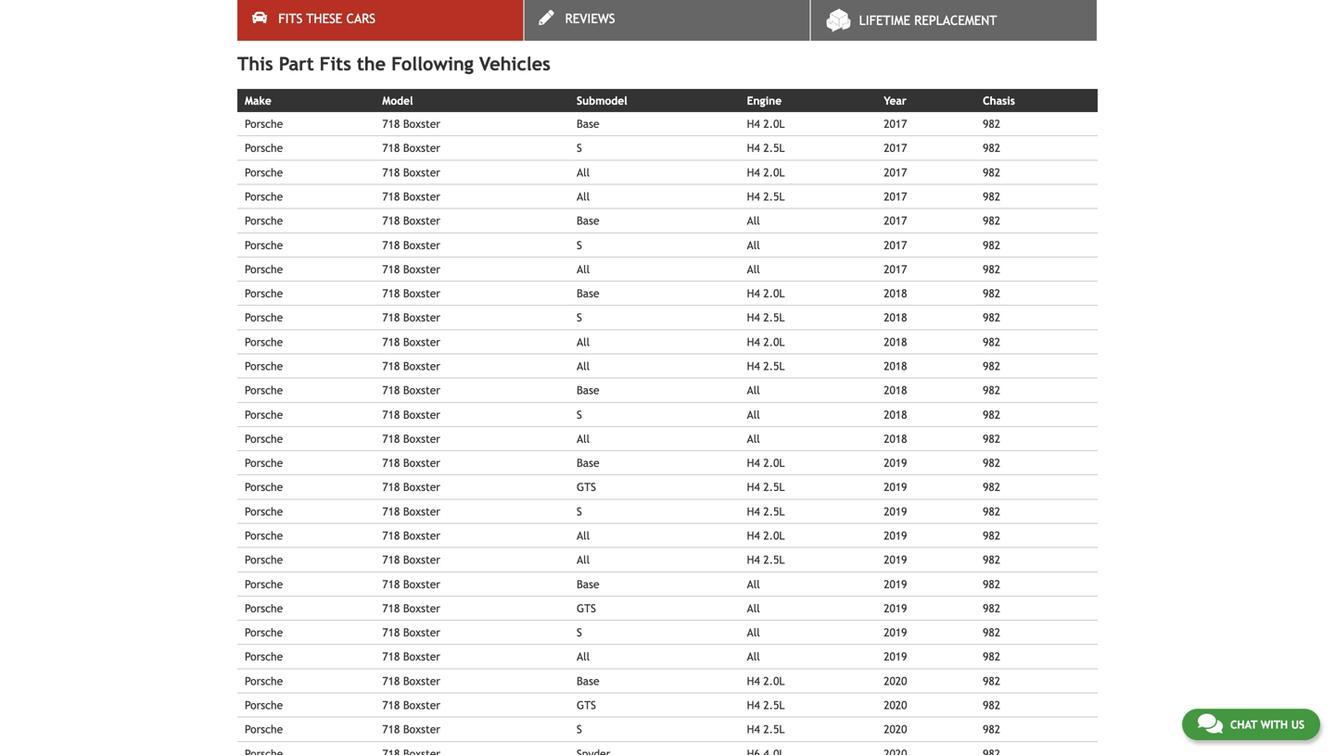 Task type: vqa. For each thing, say whether or not it's contained in the screenshot.


Task type: locate. For each thing, give the bounding box(es) containing it.
17 718 boxster from the top
[[382, 505, 440, 518]]

0 horizontal spatial fits
[[278, 11, 303, 26]]

2019
[[884, 457, 907, 470], [884, 481, 907, 494], [884, 505, 907, 518], [884, 529, 907, 542], [884, 554, 907, 567], [884, 578, 907, 591], [884, 602, 907, 615], [884, 626, 907, 639], [884, 651, 907, 664]]

25 982 from the top
[[983, 699, 1000, 712]]

7 2017 from the top
[[884, 263, 907, 276]]

5 boxster from the top
[[403, 214, 440, 227]]

reviews link
[[524, 0, 810, 41]]

8 718 boxster from the top
[[382, 287, 440, 300]]

9 h4 2.5l from the top
[[747, 723, 785, 736]]

4 h4 2.5l from the top
[[747, 360, 785, 373]]

5 base from the top
[[577, 457, 599, 470]]

3 s from the top
[[577, 311, 582, 324]]

4 718 boxster from the top
[[382, 190, 440, 203]]

us
[[1291, 719, 1305, 732]]

replacement
[[914, 13, 997, 28]]

18 718 from the top
[[382, 529, 400, 542]]

24 porsche from the top
[[245, 675, 283, 688]]

8 boxster from the top
[[403, 287, 440, 300]]

1 982 from the top
[[983, 117, 1000, 130]]

11 718 boxster from the top
[[382, 360, 440, 373]]

2020
[[884, 675, 907, 688], [884, 699, 907, 712], [884, 723, 907, 736]]

1 vertical spatial 2020
[[884, 699, 907, 712]]

17 718 from the top
[[382, 505, 400, 518]]

2 718 boxster from the top
[[382, 142, 440, 155]]

2.0l
[[763, 117, 785, 130], [763, 166, 785, 179], [763, 287, 785, 300], [763, 336, 785, 349], [763, 457, 785, 470], [763, 529, 785, 542], [763, 675, 785, 688]]

reviews
[[565, 11, 615, 26]]

13 718 from the top
[[382, 408, 400, 421]]

1 2017 from the top
[[884, 117, 907, 130]]

fits
[[278, 11, 303, 26], [320, 53, 351, 75]]

1 horizontal spatial fits
[[320, 53, 351, 75]]

6 2.5l from the top
[[763, 505, 785, 518]]

7 2.0l from the top
[[763, 675, 785, 688]]

19 porsche from the top
[[245, 554, 283, 567]]

make
[[245, 94, 271, 107]]

22 porsche from the top
[[245, 626, 283, 639]]

h4 2.5l
[[747, 142, 785, 155], [747, 190, 785, 203], [747, 311, 785, 324], [747, 360, 785, 373], [747, 481, 785, 494], [747, 505, 785, 518], [747, 554, 785, 567], [747, 699, 785, 712], [747, 723, 785, 736]]

gts
[[577, 481, 596, 494], [577, 602, 596, 615], [577, 699, 596, 712]]

fits left the
[[320, 53, 351, 75]]

chasis
[[983, 94, 1015, 107]]

2020 for gts
[[884, 699, 907, 712]]

lifetime
[[859, 13, 911, 28]]

21 982 from the top
[[983, 602, 1000, 615]]

15 h4 from the top
[[747, 699, 760, 712]]

13 718 boxster from the top
[[382, 408, 440, 421]]

7 s from the top
[[577, 723, 582, 736]]

12 718 boxster from the top
[[382, 384, 440, 397]]

base
[[577, 117, 599, 130], [577, 214, 599, 227], [577, 287, 599, 300], [577, 384, 599, 397], [577, 457, 599, 470], [577, 578, 599, 591], [577, 675, 599, 688]]

8 porsche from the top
[[245, 287, 283, 300]]

2017
[[884, 117, 907, 130], [884, 142, 907, 155], [884, 166, 907, 179], [884, 190, 907, 203], [884, 214, 907, 227], [884, 239, 907, 252], [884, 263, 907, 276]]

9 982 from the top
[[983, 311, 1000, 324]]

7 2.5l from the top
[[763, 554, 785, 567]]

9 718 boxster from the top
[[382, 311, 440, 324]]

8 2.5l from the top
[[763, 699, 785, 712]]

fits these cars
[[278, 11, 376, 26]]

these
[[306, 11, 342, 26]]

1 2.0l from the top
[[763, 117, 785, 130]]

engine
[[747, 94, 782, 107]]

3 718 from the top
[[382, 166, 400, 179]]

2 vertical spatial gts
[[577, 699, 596, 712]]

3 boxster from the top
[[403, 166, 440, 179]]

22 982 from the top
[[983, 626, 1000, 639]]

20 porsche from the top
[[245, 578, 283, 591]]

h4
[[747, 117, 760, 130], [747, 142, 760, 155], [747, 166, 760, 179], [747, 190, 760, 203], [747, 287, 760, 300], [747, 311, 760, 324], [747, 336, 760, 349], [747, 360, 760, 373], [747, 457, 760, 470], [747, 481, 760, 494], [747, 505, 760, 518], [747, 529, 760, 542], [747, 554, 760, 567], [747, 675, 760, 688], [747, 699, 760, 712], [747, 723, 760, 736]]

13 982 from the top
[[983, 408, 1000, 421]]

3 gts from the top
[[577, 699, 596, 712]]

14 boxster from the top
[[403, 432, 440, 445]]

718 boxster
[[382, 117, 440, 130], [382, 142, 440, 155], [382, 166, 440, 179], [382, 190, 440, 203], [382, 214, 440, 227], [382, 239, 440, 252], [382, 263, 440, 276], [382, 287, 440, 300], [382, 311, 440, 324], [382, 336, 440, 349], [382, 360, 440, 373], [382, 384, 440, 397], [382, 408, 440, 421], [382, 432, 440, 445], [382, 457, 440, 470], [382, 481, 440, 494], [382, 505, 440, 518], [382, 529, 440, 542], [382, 554, 440, 567], [382, 578, 440, 591], [382, 602, 440, 615], [382, 626, 440, 639], [382, 651, 440, 664], [382, 675, 440, 688], [382, 699, 440, 712], [382, 723, 440, 736]]

cars
[[346, 11, 376, 26]]

chat
[[1230, 719, 1257, 732]]

17 porsche from the top
[[245, 505, 283, 518]]

1 s from the top
[[577, 142, 582, 155]]

18 982 from the top
[[983, 529, 1000, 542]]

6 h4 2.5l from the top
[[747, 505, 785, 518]]

4 2017 from the top
[[884, 190, 907, 203]]

0 vertical spatial gts
[[577, 481, 596, 494]]

1 vertical spatial gts
[[577, 602, 596, 615]]

21 boxster from the top
[[403, 602, 440, 615]]

16 boxster from the top
[[403, 481, 440, 494]]

5 982 from the top
[[983, 214, 1000, 227]]

24 982 from the top
[[983, 675, 1000, 688]]

part
[[279, 53, 314, 75]]

vehicles
[[479, 53, 551, 75]]

2020 for s
[[884, 723, 907, 736]]

14 718 from the top
[[382, 432, 400, 445]]

all
[[577, 166, 590, 179], [577, 190, 590, 203], [747, 214, 760, 227], [747, 239, 760, 252], [577, 263, 590, 276], [747, 263, 760, 276], [577, 336, 590, 349], [577, 360, 590, 373], [747, 384, 760, 397], [747, 408, 760, 421], [577, 432, 590, 445], [747, 432, 760, 445], [577, 529, 590, 542], [577, 554, 590, 567], [747, 578, 760, 591], [747, 602, 760, 615], [747, 626, 760, 639], [577, 651, 590, 664], [747, 651, 760, 664]]

4 2018 from the top
[[884, 360, 907, 373]]

5 2017 from the top
[[884, 214, 907, 227]]

4 2.0l from the top
[[763, 336, 785, 349]]

fits left these
[[278, 11, 303, 26]]

718
[[382, 117, 400, 130], [382, 142, 400, 155], [382, 166, 400, 179], [382, 190, 400, 203], [382, 214, 400, 227], [382, 239, 400, 252], [382, 263, 400, 276], [382, 287, 400, 300], [382, 311, 400, 324], [382, 336, 400, 349], [382, 360, 400, 373], [382, 384, 400, 397], [382, 408, 400, 421], [382, 432, 400, 445], [382, 457, 400, 470], [382, 481, 400, 494], [382, 505, 400, 518], [382, 529, 400, 542], [382, 554, 400, 567], [382, 578, 400, 591], [382, 602, 400, 615], [382, 626, 400, 639], [382, 651, 400, 664], [382, 675, 400, 688], [382, 699, 400, 712], [382, 723, 400, 736]]

13 boxster from the top
[[403, 408, 440, 421]]

0 vertical spatial 2020
[[884, 675, 907, 688]]

this part fits the following vehicles
[[237, 53, 551, 75]]

h4 2.0l
[[747, 117, 785, 130], [747, 166, 785, 179], [747, 287, 785, 300], [747, 336, 785, 349], [747, 457, 785, 470], [747, 529, 785, 542], [747, 675, 785, 688]]

year
[[884, 94, 907, 107]]

3 718 boxster from the top
[[382, 166, 440, 179]]

boxster
[[403, 117, 440, 130], [403, 142, 440, 155], [403, 166, 440, 179], [403, 190, 440, 203], [403, 214, 440, 227], [403, 239, 440, 252], [403, 263, 440, 276], [403, 287, 440, 300], [403, 311, 440, 324], [403, 336, 440, 349], [403, 360, 440, 373], [403, 384, 440, 397], [403, 408, 440, 421], [403, 432, 440, 445], [403, 457, 440, 470], [403, 481, 440, 494], [403, 505, 440, 518], [403, 529, 440, 542], [403, 554, 440, 567], [403, 578, 440, 591], [403, 602, 440, 615], [403, 626, 440, 639], [403, 651, 440, 664], [403, 675, 440, 688], [403, 699, 440, 712], [403, 723, 440, 736]]

2 h4 2.0l from the top
[[747, 166, 785, 179]]

23 porsche from the top
[[245, 651, 283, 664]]

9 2.5l from the top
[[763, 723, 785, 736]]

23 boxster from the top
[[403, 651, 440, 664]]

5 718 boxster from the top
[[382, 214, 440, 227]]

8 h4 2.5l from the top
[[747, 699, 785, 712]]

24 718 from the top
[[382, 675, 400, 688]]

this
[[237, 53, 273, 75]]

following
[[391, 53, 474, 75]]

19 982 from the top
[[983, 554, 1000, 567]]

2 vertical spatial 2020
[[884, 723, 907, 736]]

s
[[577, 142, 582, 155], [577, 239, 582, 252], [577, 311, 582, 324], [577, 408, 582, 421], [577, 505, 582, 518], [577, 626, 582, 639], [577, 723, 582, 736]]

1 porsche from the top
[[245, 117, 283, 130]]

2018
[[884, 287, 907, 300], [884, 311, 907, 324], [884, 336, 907, 349], [884, 360, 907, 373], [884, 384, 907, 397], [884, 408, 907, 421], [884, 432, 907, 445]]

20 718 from the top
[[382, 578, 400, 591]]

6 2019 from the top
[[884, 578, 907, 591]]

3 h4 from the top
[[747, 166, 760, 179]]

porsche
[[245, 117, 283, 130], [245, 142, 283, 155], [245, 166, 283, 179], [245, 190, 283, 203], [245, 214, 283, 227], [245, 239, 283, 252], [245, 263, 283, 276], [245, 287, 283, 300], [245, 311, 283, 324], [245, 336, 283, 349], [245, 360, 283, 373], [245, 384, 283, 397], [245, 408, 283, 421], [245, 432, 283, 445], [245, 457, 283, 470], [245, 481, 283, 494], [245, 505, 283, 518], [245, 529, 283, 542], [245, 554, 283, 567], [245, 578, 283, 591], [245, 602, 283, 615], [245, 626, 283, 639], [245, 651, 283, 664], [245, 675, 283, 688], [245, 699, 283, 712], [245, 723, 283, 736]]

2 s from the top
[[577, 239, 582, 252]]

2.5l
[[763, 142, 785, 155], [763, 190, 785, 203], [763, 311, 785, 324], [763, 360, 785, 373], [763, 481, 785, 494], [763, 505, 785, 518], [763, 554, 785, 567], [763, 699, 785, 712], [763, 723, 785, 736]]

6 2017 from the top
[[884, 239, 907, 252]]

4 base from the top
[[577, 384, 599, 397]]

982
[[983, 117, 1000, 130], [983, 142, 1000, 155], [983, 166, 1000, 179], [983, 190, 1000, 203], [983, 214, 1000, 227], [983, 239, 1000, 252], [983, 263, 1000, 276], [983, 287, 1000, 300], [983, 311, 1000, 324], [983, 336, 1000, 349], [983, 360, 1000, 373], [983, 384, 1000, 397], [983, 408, 1000, 421], [983, 432, 1000, 445], [983, 457, 1000, 470], [983, 481, 1000, 494], [983, 505, 1000, 518], [983, 529, 1000, 542], [983, 554, 1000, 567], [983, 578, 1000, 591], [983, 602, 1000, 615], [983, 626, 1000, 639], [983, 651, 1000, 664], [983, 675, 1000, 688], [983, 699, 1000, 712], [983, 723, 1000, 736]]

14 h4 from the top
[[747, 675, 760, 688]]

9 718 from the top
[[382, 311, 400, 324]]

14 982 from the top
[[983, 432, 1000, 445]]

11 porsche from the top
[[245, 360, 283, 373]]



Task type: describe. For each thing, give the bounding box(es) containing it.
6 982 from the top
[[983, 239, 1000, 252]]

8 718 from the top
[[382, 287, 400, 300]]

7 718 boxster from the top
[[382, 263, 440, 276]]

0 vertical spatial fits
[[278, 11, 303, 26]]

5 718 from the top
[[382, 214, 400, 227]]

1 2.5l from the top
[[763, 142, 785, 155]]

9 boxster from the top
[[403, 311, 440, 324]]

chat with us
[[1230, 719, 1305, 732]]

14 718 boxster from the top
[[382, 432, 440, 445]]

6 718 boxster from the top
[[382, 239, 440, 252]]

1 boxster from the top
[[403, 117, 440, 130]]

5 2018 from the top
[[884, 384, 907, 397]]

16 porsche from the top
[[245, 481, 283, 494]]

2 h4 2.5l from the top
[[747, 190, 785, 203]]

6 h4 from the top
[[747, 311, 760, 324]]

chat with us link
[[1182, 709, 1320, 741]]

10 porsche from the top
[[245, 336, 283, 349]]

4 s from the top
[[577, 408, 582, 421]]

submodel
[[577, 94, 627, 107]]

7 h4 from the top
[[747, 336, 760, 349]]

4 2.5l from the top
[[763, 360, 785, 373]]

2 boxster from the top
[[403, 142, 440, 155]]

11 boxster from the top
[[403, 360, 440, 373]]

5 h4 2.0l from the top
[[747, 457, 785, 470]]

23 718 from the top
[[382, 651, 400, 664]]

1 h4 2.5l from the top
[[747, 142, 785, 155]]

15 718 from the top
[[382, 457, 400, 470]]

1 base from the top
[[577, 117, 599, 130]]

2 2017 from the top
[[884, 142, 907, 155]]

18 boxster from the top
[[403, 529, 440, 542]]

15 718 boxster from the top
[[382, 457, 440, 470]]

2 base from the top
[[577, 214, 599, 227]]

6 s from the top
[[577, 626, 582, 639]]

20 982 from the top
[[983, 578, 1000, 591]]

model
[[382, 94, 413, 107]]

2 2019 from the top
[[884, 481, 907, 494]]

the
[[357, 53, 386, 75]]

2 718 from the top
[[382, 142, 400, 155]]

fits these cars link
[[237, 0, 523, 41]]

26 718 boxster from the top
[[382, 723, 440, 736]]

11 982 from the top
[[983, 360, 1000, 373]]

comments image
[[1198, 713, 1223, 735]]

26 718 from the top
[[382, 723, 400, 736]]

3 porsche from the top
[[245, 166, 283, 179]]

18 718 boxster from the top
[[382, 529, 440, 542]]

9 h4 from the top
[[747, 457, 760, 470]]

6 718 from the top
[[382, 239, 400, 252]]

11 718 from the top
[[382, 360, 400, 373]]

14 porsche from the top
[[245, 432, 283, 445]]

16 718 from the top
[[382, 481, 400, 494]]

22 boxster from the top
[[403, 626, 440, 639]]

10 boxster from the top
[[403, 336, 440, 349]]

4 boxster from the top
[[403, 190, 440, 203]]

22 718 boxster from the top
[[382, 626, 440, 639]]

26 porsche from the top
[[245, 723, 283, 736]]

6 boxster from the top
[[403, 239, 440, 252]]

9 2019 from the top
[[884, 651, 907, 664]]

16 982 from the top
[[983, 481, 1000, 494]]

1 vertical spatial fits
[[320, 53, 351, 75]]

with
[[1261, 719, 1288, 732]]

22 718 from the top
[[382, 626, 400, 639]]

18 porsche from the top
[[245, 529, 283, 542]]

2020 for base
[[884, 675, 907, 688]]

11 h4 from the top
[[747, 505, 760, 518]]

2 porsche from the top
[[245, 142, 283, 155]]

21 718 boxster from the top
[[382, 602, 440, 615]]

20 718 boxster from the top
[[382, 578, 440, 591]]

6 porsche from the top
[[245, 239, 283, 252]]

3 982 from the top
[[983, 166, 1000, 179]]

5 s from the top
[[577, 505, 582, 518]]

8 982 from the top
[[983, 287, 1000, 300]]

17 boxster from the top
[[403, 505, 440, 518]]

3 h4 2.0l from the top
[[747, 287, 785, 300]]

21 718 from the top
[[382, 602, 400, 615]]

2 2.0l from the top
[[763, 166, 785, 179]]

1 718 from the top
[[382, 117, 400, 130]]

1 718 boxster from the top
[[382, 117, 440, 130]]

24 boxster from the top
[[403, 675, 440, 688]]

16 718 boxster from the top
[[382, 481, 440, 494]]

1 2018 from the top
[[884, 287, 907, 300]]

2 2018 from the top
[[884, 311, 907, 324]]

5 h4 2.5l from the top
[[747, 481, 785, 494]]

7 base from the top
[[577, 675, 599, 688]]

3 2.5l from the top
[[763, 311, 785, 324]]

23 718 boxster from the top
[[382, 651, 440, 664]]

lifetime replacement link
[[811, 0, 1097, 41]]

lifetime replacement
[[859, 13, 997, 28]]

9 porsche from the top
[[245, 311, 283, 324]]

7 h4 2.0l from the top
[[747, 675, 785, 688]]

5 2019 from the top
[[884, 554, 907, 567]]

15 porsche from the top
[[245, 457, 283, 470]]

12 718 from the top
[[382, 384, 400, 397]]

3 h4 2.5l from the top
[[747, 311, 785, 324]]



